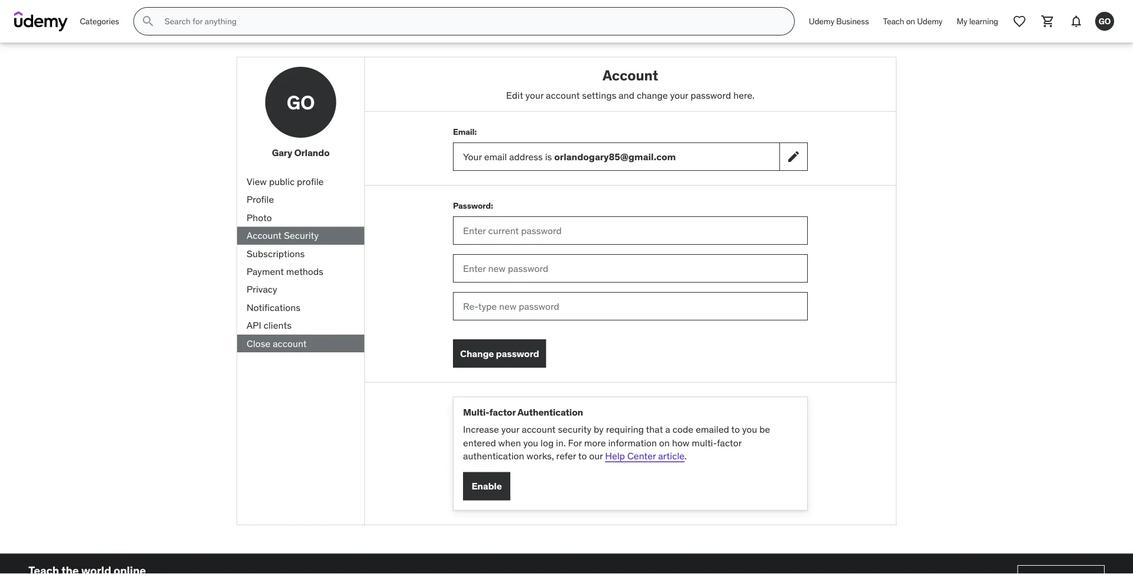 Task type: describe. For each thing, give the bounding box(es) containing it.
view public profile profile photo account security subscriptions payment methods privacy notifications api clients close account
[[247, 176, 324, 349]]

photo
[[247, 211, 272, 224]]

learning
[[969, 16, 999, 26]]

subscriptions link
[[237, 245, 364, 263]]

help center article link
[[605, 450, 685, 462]]

enable
[[472, 480, 502, 492]]

how
[[672, 437, 690, 449]]

a
[[666, 423, 671, 436]]

account inside increase your account security by requiring that a code emailed to you be entered when you log in. for more information on how multi-factor authentication works, refer to our
[[522, 423, 556, 436]]

multi-factor authentication
[[463, 407, 583, 419]]

log
[[541, 437, 554, 449]]

gary orlando
[[272, 147, 330, 159]]

.
[[685, 450, 687, 462]]

password inside account edit your account settings and change your password here.
[[691, 89, 731, 101]]

help center article .
[[605, 450, 687, 462]]

profile link
[[237, 191, 364, 209]]

1 horizontal spatial to
[[731, 423, 740, 436]]

your inside increase your account security by requiring that a code emailed to you be entered when you log in. for more information on how multi-factor authentication works, refer to our
[[501, 423, 520, 436]]

shopping cart with 0 items image
[[1041, 14, 1055, 28]]

authentication
[[518, 407, 583, 419]]

center
[[627, 450, 656, 462]]

orlandogary85@gmail.com
[[554, 151, 676, 163]]

increase your account security by requiring that a code emailed to you be entered when you log in. for more information on how multi-factor authentication works, refer to our
[[463, 423, 770, 462]]

change
[[637, 89, 668, 101]]

categories button
[[73, 7, 126, 35]]

enable button
[[463, 472, 511, 501]]

orlando
[[294, 147, 330, 159]]

clients
[[264, 319, 292, 331]]

business
[[837, 16, 869, 26]]

account edit your account settings and change your password here.
[[506, 66, 755, 101]]

udemy business
[[809, 16, 869, 26]]

address
[[509, 151, 543, 163]]

payment methods link
[[237, 263, 364, 281]]

account inside account edit your account settings and change your password here.
[[546, 89, 580, 101]]

udemy image
[[14, 11, 68, 31]]

change password
[[460, 348, 539, 360]]

code
[[673, 423, 694, 436]]

0 vertical spatial on
[[906, 16, 915, 26]]

account security link
[[237, 227, 364, 245]]

information
[[608, 437, 657, 449]]

notifications link
[[237, 299, 364, 317]]

password:
[[453, 200, 493, 211]]

on inside increase your account security by requiring that a code emailed to you be entered when you log in. for more information on how multi-factor authentication works, refer to our
[[659, 437, 670, 449]]

your email address is orlandogary85@gmail.com
[[463, 151, 676, 163]]

1 vertical spatial go
[[287, 90, 315, 114]]

teach on udemy
[[883, 16, 943, 26]]

photo link
[[237, 209, 364, 227]]

password inside button
[[496, 348, 539, 360]]

2 horizontal spatial your
[[670, 89, 689, 101]]

requiring
[[606, 423, 644, 436]]

teach on udemy link
[[876, 7, 950, 35]]

account inside view public profile profile photo account security subscriptions payment methods privacy notifications api clients close account
[[273, 337, 307, 349]]

teach
[[883, 16, 905, 26]]

0 horizontal spatial you
[[523, 437, 538, 449]]

public
[[269, 176, 295, 188]]

gary
[[272, 147, 292, 159]]

when
[[498, 437, 521, 449]]

by
[[594, 423, 604, 436]]

categories
[[80, 16, 119, 26]]

0 horizontal spatial factor
[[490, 407, 516, 419]]

refer
[[556, 450, 576, 462]]

that
[[646, 423, 663, 436]]

privacy link
[[237, 281, 364, 299]]

our
[[589, 450, 603, 462]]

multi-
[[463, 407, 490, 419]]

1 horizontal spatial you
[[742, 423, 757, 436]]

1 udemy from the left
[[809, 16, 835, 26]]

for
[[568, 437, 582, 449]]

view public profile link
[[237, 173, 364, 191]]

Search for anything text field
[[162, 11, 780, 31]]



Task type: locate. For each thing, give the bounding box(es) containing it.
profile
[[297, 176, 324, 188]]

1 vertical spatial you
[[523, 437, 538, 449]]

your right the change
[[670, 89, 689, 101]]

close account link
[[237, 335, 364, 353]]

you
[[742, 423, 757, 436], [523, 437, 538, 449]]

view
[[247, 176, 267, 188]]

0 vertical spatial go
[[1099, 16, 1111, 26]]

on right the teach
[[906, 16, 915, 26]]

be
[[760, 423, 770, 436]]

privacy
[[247, 283, 277, 296]]

api
[[247, 319, 261, 331]]

account
[[546, 89, 580, 101], [273, 337, 307, 349], [522, 423, 556, 436]]

notifications
[[247, 301, 301, 314]]

0 horizontal spatial udemy
[[809, 16, 835, 26]]

0 vertical spatial you
[[742, 423, 757, 436]]

0 horizontal spatial to
[[578, 450, 587, 462]]

1 horizontal spatial go
[[1099, 16, 1111, 26]]

emailed
[[696, 423, 729, 436]]

Re-type new password password field
[[453, 292, 808, 321]]

password left 'here.'
[[691, 89, 731, 101]]

security
[[284, 229, 319, 242]]

2 udemy from the left
[[917, 16, 943, 26]]

0 vertical spatial to
[[731, 423, 740, 436]]

on
[[906, 16, 915, 26], [659, 437, 670, 449]]

to right emailed
[[731, 423, 740, 436]]

1 vertical spatial password
[[496, 348, 539, 360]]

close
[[247, 337, 271, 349]]

factor
[[490, 407, 516, 419], [717, 437, 742, 449]]

udemy left my
[[917, 16, 943, 26]]

you up works,
[[523, 437, 538, 449]]

and
[[619, 89, 635, 101]]

email:
[[453, 126, 477, 137]]

2 vertical spatial account
[[522, 423, 556, 436]]

1 vertical spatial account
[[273, 337, 307, 349]]

more
[[584, 437, 606, 449]]

submit search image
[[141, 14, 155, 28]]

go right notifications icon
[[1099, 16, 1111, 26]]

in.
[[556, 437, 566, 449]]

email
[[484, 151, 507, 163]]

methods
[[286, 265, 324, 278]]

account up log
[[522, 423, 556, 436]]

go up gary orlando
[[287, 90, 315, 114]]

your up when
[[501, 423, 520, 436]]

edit
[[506, 89, 523, 101]]

settings
[[582, 89, 617, 101]]

account inside account edit your account settings and change your password here.
[[603, 66, 658, 84]]

your
[[526, 89, 544, 101], [670, 89, 689, 101], [501, 423, 520, 436]]

change password button
[[453, 340, 546, 368]]

your
[[463, 151, 482, 163]]

article
[[658, 450, 685, 462]]

udemy business link
[[802, 7, 876, 35]]

subscriptions
[[247, 247, 305, 260]]

0 vertical spatial factor
[[490, 407, 516, 419]]

to left our
[[578, 450, 587, 462]]

to
[[731, 423, 740, 436], [578, 450, 587, 462]]

1 horizontal spatial password
[[691, 89, 731, 101]]

0 horizontal spatial go
[[287, 90, 315, 114]]

Enter new password password field
[[453, 254, 808, 283]]

payment
[[247, 265, 284, 278]]

help
[[605, 450, 625, 462]]

0 horizontal spatial password
[[496, 348, 539, 360]]

security
[[558, 423, 592, 436]]

account down api clients link
[[273, 337, 307, 349]]

go link
[[1091, 7, 1119, 35]]

account down photo
[[247, 229, 282, 242]]

wishlist image
[[1013, 14, 1027, 28]]

0 horizontal spatial your
[[501, 423, 520, 436]]

on down "a"
[[659, 437, 670, 449]]

password right change
[[496, 348, 539, 360]]

0 vertical spatial account
[[546, 89, 580, 101]]

edit email image
[[787, 150, 801, 164]]

my learning
[[957, 16, 999, 26]]

account up and
[[603, 66, 658, 84]]

factor inside increase your account security by requiring that a code emailed to you be entered when you log in. for more information on how multi-factor authentication works, refer to our
[[717, 437, 742, 449]]

0 vertical spatial password
[[691, 89, 731, 101]]

my
[[957, 16, 968, 26]]

1 vertical spatial account
[[247, 229, 282, 242]]

entered
[[463, 437, 496, 449]]

password
[[691, 89, 731, 101], [496, 348, 539, 360]]

account left "settings"
[[546, 89, 580, 101]]

notifications image
[[1070, 14, 1084, 28]]

works,
[[527, 450, 554, 462]]

multi-
[[692, 437, 717, 449]]

authentication
[[463, 450, 524, 462]]

factor down emailed
[[717, 437, 742, 449]]

1 vertical spatial on
[[659, 437, 670, 449]]

you left be
[[742, 423, 757, 436]]

api clients link
[[237, 317, 364, 335]]

change
[[460, 348, 494, 360]]

0 horizontal spatial account
[[247, 229, 282, 242]]

increase
[[463, 423, 499, 436]]

1 horizontal spatial factor
[[717, 437, 742, 449]]

factor up increase
[[490, 407, 516, 419]]

here.
[[734, 89, 755, 101]]

1 horizontal spatial account
[[603, 66, 658, 84]]

1 vertical spatial to
[[578, 450, 587, 462]]

profile
[[247, 193, 274, 206]]

your right edit
[[526, 89, 544, 101]]

account
[[603, 66, 658, 84], [247, 229, 282, 242]]

account inside view public profile profile photo account security subscriptions payment methods privacy notifications api clients close account
[[247, 229, 282, 242]]

1 horizontal spatial your
[[526, 89, 544, 101]]

1 vertical spatial factor
[[717, 437, 742, 449]]

1 horizontal spatial on
[[906, 16, 915, 26]]

1 horizontal spatial udemy
[[917, 16, 943, 26]]

is
[[545, 151, 552, 163]]

udemy left 'business' at the right top
[[809, 16, 835, 26]]

my learning link
[[950, 7, 1006, 35]]

udemy
[[809, 16, 835, 26], [917, 16, 943, 26]]

Password: password field
[[453, 217, 808, 245]]

0 vertical spatial account
[[603, 66, 658, 84]]

0 horizontal spatial on
[[659, 437, 670, 449]]

go
[[1099, 16, 1111, 26], [287, 90, 315, 114]]



Task type: vqa. For each thing, say whether or not it's contained in the screenshot.
be at the right bottom
yes



